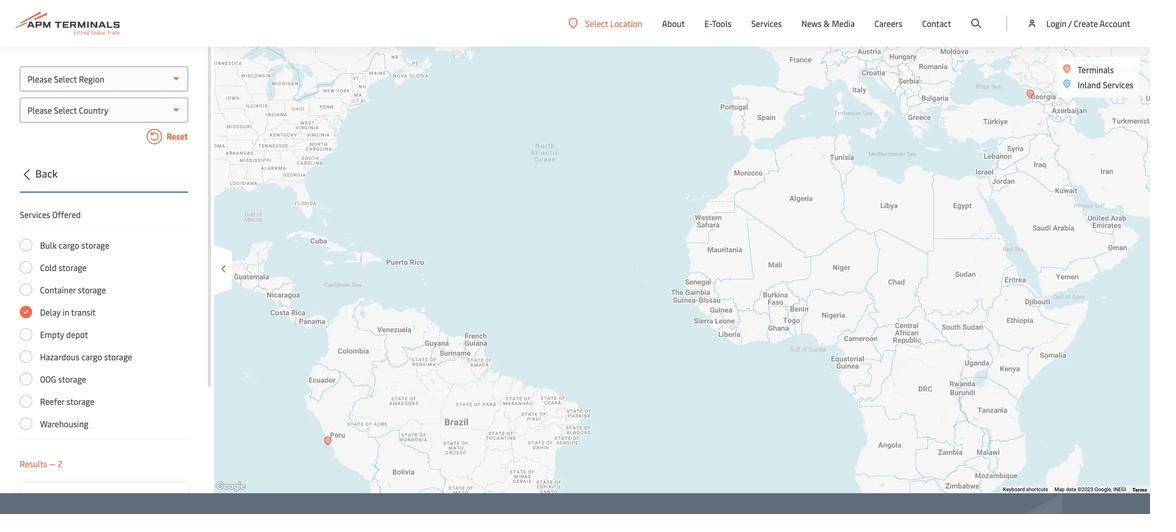 Task type: locate. For each thing, give the bounding box(es) containing it.
in
[[63, 307, 69, 318]]

Delay in transit radio
[[20, 306, 32, 319]]

OOG storage radio
[[20, 373, 32, 386]]

1 vertical spatial cargo
[[81, 351, 102, 363]]

news & media button
[[802, 0, 855, 47]]

results
[[20, 458, 47, 470]]

0 horizontal spatial services
[[20, 209, 50, 220]]

cargo for bulk
[[59, 240, 79, 251]]

inland services
[[1078, 79, 1134, 90]]

cargo down depot
[[81, 351, 102, 363]]

reset button
[[20, 129, 188, 147]]

services left offered
[[20, 209, 50, 220]]

inland
[[1078, 79, 1101, 90]]

services right tools
[[751, 18, 782, 29]]

storage
[[81, 240, 109, 251], [59, 262, 87, 273], [78, 284, 106, 296], [104, 351, 132, 363], [58, 374, 86, 385], [66, 396, 94, 407]]

2 vertical spatial services
[[20, 209, 50, 220]]

cold
[[40, 262, 57, 273]]

shortcuts
[[1026, 487, 1048, 493]]

Warehousing radio
[[20, 418, 32, 430]]

empty depot
[[40, 329, 88, 340]]

google image
[[214, 480, 248, 494]]

bulk cargo storage
[[40, 240, 109, 251]]

0 vertical spatial services
[[751, 18, 782, 29]]

news & media
[[802, 18, 855, 29]]

empty
[[40, 329, 64, 340]]

services down terminals
[[1103, 79, 1134, 90]]

transit
[[71, 307, 96, 318]]

google,
[[1095, 487, 1112, 493]]

select location button
[[569, 17, 642, 29]]

1 horizontal spatial cargo
[[81, 351, 102, 363]]

services button
[[751, 0, 782, 47]]

keyboard shortcuts button
[[1003, 487, 1048, 494]]

cargo
[[59, 240, 79, 251], [81, 351, 102, 363]]

2 horizontal spatial services
[[1103, 79, 1134, 90]]

terms
[[1133, 486, 1147, 494]]

e-tools
[[705, 18, 732, 29]]

select location
[[585, 17, 642, 29]]

terminals
[[1078, 64, 1114, 75]]

map
[[1054, 487, 1065, 493]]

careers
[[875, 18, 902, 29]]

reefer
[[40, 396, 64, 407]]

services
[[751, 18, 782, 29], [1103, 79, 1134, 90], [20, 209, 50, 220]]

data
[[1066, 487, 1076, 493]]

tools
[[712, 18, 732, 29]]

about button
[[662, 0, 685, 47]]

0 vertical spatial cargo
[[59, 240, 79, 251]]

Cold storage radio
[[20, 261, 32, 274]]

back button
[[17, 166, 188, 193]]

delay
[[40, 307, 61, 318]]

0 horizontal spatial cargo
[[59, 240, 79, 251]]

services for services
[[751, 18, 782, 29]]

cold storage
[[40, 262, 87, 273]]

/
[[1068, 18, 1072, 29]]

depot
[[66, 329, 88, 340]]

oog
[[40, 374, 56, 385]]

create
[[1074, 18, 1098, 29]]

careers button
[[875, 0, 902, 47]]

select
[[585, 17, 608, 29]]

login / create account link
[[1027, 0, 1130, 47]]

cargo right bulk
[[59, 240, 79, 251]]

1 horizontal spatial services
[[751, 18, 782, 29]]

Container storage radio
[[20, 284, 32, 296]]



Task type: vqa. For each thing, say whether or not it's contained in the screenshot.
Cold storage
yes



Task type: describe. For each thing, give the bounding box(es) containing it.
oog storage
[[40, 374, 86, 385]]

hazardous cargo storage
[[40, 351, 132, 363]]

©2023
[[1078, 487, 1093, 493]]

results — 2
[[20, 458, 62, 470]]

bulk
[[40, 240, 57, 251]]

about
[[662, 18, 685, 29]]

Hazardous cargo storage radio
[[20, 351, 32, 363]]

&
[[824, 18, 830, 29]]

services offered
[[20, 209, 81, 220]]

Reefer storage radio
[[20, 396, 32, 408]]

map region
[[120, 0, 1150, 505]]

hazardous
[[40, 351, 79, 363]]

reefer storage
[[40, 396, 94, 407]]

media
[[832, 18, 855, 29]]

warehousing
[[40, 418, 88, 430]]

container storage
[[40, 284, 106, 296]]

map data ©2023 google, inegi
[[1054, 487, 1126, 493]]

contact button
[[922, 0, 951, 47]]

reset
[[165, 131, 188, 142]]

news
[[802, 18, 822, 29]]

terms link
[[1133, 486, 1147, 494]]

Empty depot radio
[[20, 328, 32, 341]]

login
[[1046, 18, 1067, 29]]

login / create account
[[1046, 18, 1130, 29]]

—
[[49, 458, 56, 470]]

account
[[1100, 18, 1130, 29]]

delay in transit
[[40, 307, 96, 318]]

1 vertical spatial services
[[1103, 79, 1134, 90]]

storage for oog storage
[[58, 374, 86, 385]]

contact
[[922, 18, 951, 29]]

back
[[35, 166, 58, 180]]

container
[[40, 284, 76, 296]]

storage for cold storage
[[59, 262, 87, 273]]

e-tools button
[[705, 0, 732, 47]]

storage for reefer storage
[[66, 396, 94, 407]]

cargo for hazardous
[[81, 351, 102, 363]]

Bulk cargo storage radio
[[20, 239, 32, 252]]

offered
[[52, 209, 81, 220]]

keyboard
[[1003, 487, 1025, 493]]

e-
[[705, 18, 712, 29]]

inegi
[[1113, 487, 1126, 493]]

services for services offered
[[20, 209, 50, 220]]

location
[[610, 17, 642, 29]]

storage for container storage
[[78, 284, 106, 296]]

2
[[58, 458, 62, 470]]

keyboard shortcuts
[[1003, 487, 1048, 493]]



